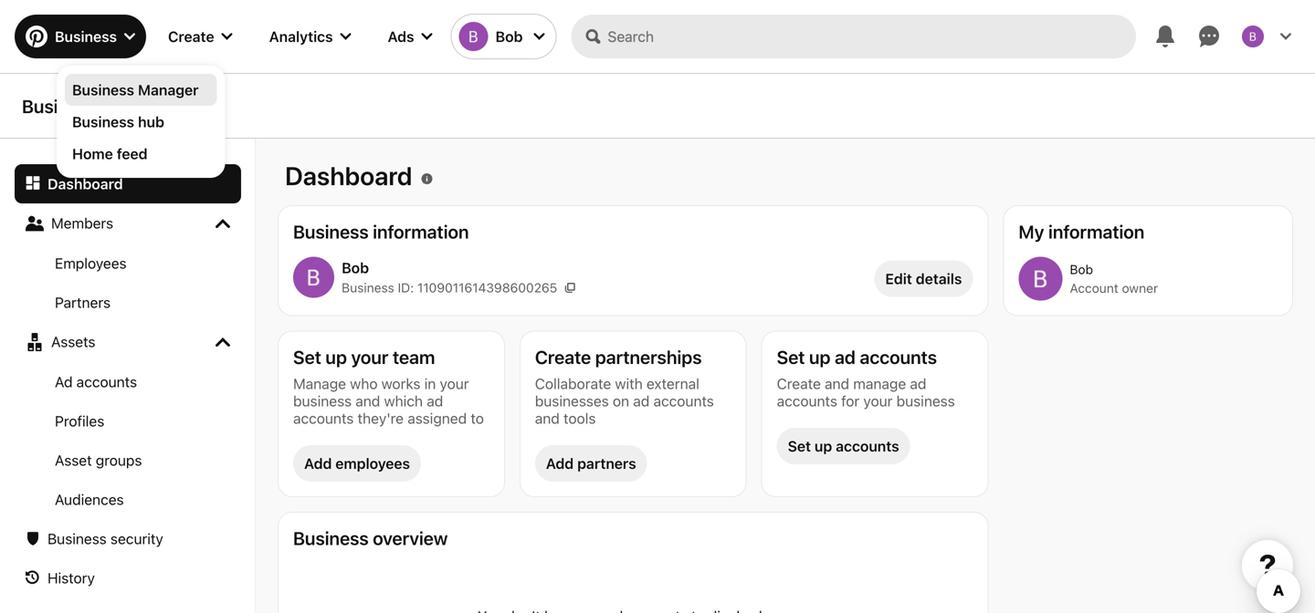Task type: vqa. For each thing, say whether or not it's contained in the screenshot.
the leftmost the a
no



Task type: describe. For each thing, give the bounding box(es) containing it.
ads
[[388, 28, 414, 45]]

people image
[[26, 215, 44, 233]]

business hub link
[[72, 111, 210, 132]]

employees
[[55, 255, 127, 272]]

assets button
[[15, 322, 241, 363]]

security
[[110, 531, 163, 548]]

partnerships
[[595, 347, 702, 368]]

history button
[[15, 559, 241, 598]]

businesses
[[535, 393, 609, 410]]

accounts inside button
[[836, 438, 899, 455]]

who
[[350, 375, 378, 393]]

asset groups button
[[15, 441, 241, 480]]

set for set up your team
[[293, 347, 321, 368]]

accounts inside create partnerships collaborate with external businesses on ad accounts and tools
[[653, 393, 714, 410]]

groups
[[96, 452, 142, 469]]

1 horizontal spatial dashboard
[[285, 161, 412, 191]]

add partners button
[[535, 446, 647, 482]]

assets image
[[26, 333, 44, 352]]

accounts inside set up your team manage who works in your business and which ad accounts they're assigned to
[[293, 410, 354, 427]]

hub
[[138, 113, 164, 131]]

audiences
[[55, 491, 124, 509]]

on
[[613, 393, 629, 410]]

0 horizontal spatial bob
[[342, 259, 369, 276]]

business overview
[[293, 528, 448, 549]]

accounts left for
[[777, 393, 837, 410]]

add employees
[[304, 455, 410, 473]]

which
[[384, 393, 423, 410]]

create for create
[[168, 28, 214, 45]]

history
[[47, 570, 95, 587]]

ad right manage
[[910, 375, 926, 393]]

manager inside "menu item"
[[138, 81, 199, 99]]

business manager up home
[[22, 95, 175, 117]]

profiles
[[55, 413, 104, 430]]

and inside 'set up ad accounts create and manage ad accounts for your business'
[[825, 375, 849, 393]]

bob image for business information
[[293, 257, 334, 298]]

business security
[[47, 531, 163, 548]]

audiences button
[[15, 480, 241, 520]]

ad accounts
[[55, 374, 137, 391]]

partners button
[[15, 283, 241, 322]]

pinterest image
[[26, 26, 47, 47]]

with
[[615, 375, 643, 393]]

business hub
[[72, 113, 164, 131]]

create partnerships collaborate with external businesses on ad accounts and tools
[[535, 347, 714, 427]]

bob inside button
[[495, 28, 523, 45]]

business manager inside "menu item"
[[72, 81, 199, 99]]

analytics
[[269, 28, 333, 45]]

my
[[1019, 221, 1044, 242]]

business security button
[[15, 520, 241, 559]]

analytics button
[[254, 15, 366, 58]]

ad inside create partnerships collaborate with external businesses on ad accounts and tools
[[633, 393, 650, 410]]

ad up manage
[[835, 347, 856, 368]]

information for business information
[[373, 221, 469, 242]]

and inside set up your team manage who works in your business and which ad accounts they're assigned to
[[355, 393, 380, 410]]

edit details button
[[874, 261, 973, 297]]

set inside set up accounts button
[[788, 438, 811, 455]]

1109011614398600265
[[417, 280, 557, 295]]

ads button
[[373, 15, 447, 58]]

ad inside set up your team manage who works in your business and which ad accounts they're assigned to
[[427, 393, 443, 410]]

for
[[841, 393, 860, 410]]

edit
[[885, 270, 912, 288]]

Search text field
[[608, 15, 1136, 58]]

members
[[51, 215, 113, 232]]

ad accounts button
[[15, 363, 241, 402]]

business id: 1109011614398600265
[[342, 280, 557, 295]]

business information
[[293, 221, 469, 242]]

team
[[393, 347, 435, 368]]

primary navigation header navigation
[[11, 4, 1304, 178]]

up for accounts
[[815, 438, 832, 455]]



Task type: locate. For each thing, give the bounding box(es) containing it.
bob image for my information
[[1019, 257, 1062, 301]]

set up your team manage who works in your business and which ad accounts they're assigned to
[[293, 347, 484, 427]]

business manager up business hub link
[[72, 81, 199, 99]]

they're
[[358, 410, 404, 427]]

0 horizontal spatial add
[[304, 455, 332, 473]]

1 horizontal spatial bob image
[[459, 22, 488, 51]]

information
[[373, 221, 469, 242], [1048, 221, 1145, 242]]

owner
[[1122, 281, 1158, 296]]

security image
[[26, 532, 40, 547]]

in
[[424, 375, 436, 393]]

set up accounts
[[788, 438, 899, 455]]

id:
[[398, 280, 414, 295]]

create button
[[153, 15, 247, 58]]

profiles button
[[15, 402, 241, 441]]

accounts down for
[[836, 438, 899, 455]]

create inside "popup button"
[[168, 28, 214, 45]]

0 horizontal spatial create
[[168, 28, 214, 45]]

bob down business information
[[342, 259, 369, 276]]

1 horizontal spatial information
[[1048, 221, 1145, 242]]

create inside create partnerships collaborate with external businesses on ad accounts and tools
[[535, 347, 591, 368]]

2 add from the left
[[546, 455, 574, 473]]

asset
[[55, 452, 92, 469]]

add for collaborate
[[546, 455, 574, 473]]

more sections image for ad accounts
[[216, 335, 230, 350]]

up for your
[[325, 347, 347, 368]]

2 horizontal spatial bob image
[[1019, 257, 1062, 301]]

feed
[[117, 145, 147, 163]]

2 more sections image from the top
[[216, 335, 230, 350]]

2 horizontal spatial your
[[863, 393, 893, 410]]

bob image
[[1242, 26, 1264, 47]]

create left for
[[777, 375, 821, 393]]

up inside 'set up ad accounts create and manage ad accounts for your business'
[[809, 347, 831, 368]]

ad
[[835, 347, 856, 368], [910, 375, 926, 393], [427, 393, 443, 410], [633, 393, 650, 410]]

2 information from the left
[[1048, 221, 1145, 242]]

1 horizontal spatial and
[[535, 410, 560, 427]]

accounts inside button
[[76, 374, 137, 391]]

bob image inside button
[[459, 22, 488, 51]]

1 horizontal spatial add
[[546, 455, 574, 473]]

business right for
[[896, 393, 955, 410]]

more sections image for employees
[[216, 216, 230, 231]]

add
[[304, 455, 332, 473], [546, 455, 574, 473]]

your
[[351, 347, 388, 368], [440, 375, 469, 393], [863, 393, 893, 410]]

ad
[[55, 374, 73, 391]]

bob button
[[452, 15, 556, 58]]

manager
[[138, 81, 199, 99], [102, 95, 175, 117]]

your right in
[[440, 375, 469, 393]]

business badge dropdown menu button image
[[124, 31, 135, 42]]

accounts
[[860, 347, 937, 368], [76, 374, 137, 391], [653, 393, 714, 410], [777, 393, 837, 410], [293, 410, 354, 427], [836, 438, 899, 455]]

1 horizontal spatial business
[[896, 393, 955, 410]]

0 horizontal spatial and
[[355, 393, 380, 410]]

dashboard image
[[26, 176, 40, 190]]

history image
[[26, 571, 40, 586]]

overview
[[373, 528, 448, 549]]

bob left account switcher arrow icon
[[495, 28, 523, 45]]

and left manage
[[825, 375, 849, 393]]

edit details
[[885, 270, 962, 288]]

and left which
[[355, 393, 380, 410]]

0 vertical spatial create
[[168, 28, 214, 45]]

assets
[[51, 333, 95, 351]]

bob inside bob account owner
[[1070, 262, 1093, 277]]

1 vertical spatial create
[[535, 347, 591, 368]]

2 horizontal spatial bob
[[1070, 262, 1093, 277]]

manage
[[853, 375, 906, 393]]

more sections image
[[216, 216, 230, 231], [216, 335, 230, 350]]

1 vertical spatial more sections image
[[216, 335, 230, 350]]

search icon image
[[586, 29, 600, 44]]

information up bob account owner
[[1048, 221, 1145, 242]]

create for create partnerships collaborate with external businesses on ad accounts and tools
[[535, 347, 591, 368]]

1 horizontal spatial bob
[[495, 28, 523, 45]]

set inside set up your team manage who works in your business and which ad accounts they're assigned to
[[293, 347, 321, 368]]

members button
[[15, 204, 241, 244]]

my information
[[1019, 221, 1145, 242]]

dashboard up business information
[[285, 161, 412, 191]]

business inside "menu item"
[[72, 81, 134, 99]]

1 add from the left
[[304, 455, 332, 473]]

0 horizontal spatial dashboard
[[47, 175, 123, 193]]

1 more sections image from the top
[[216, 216, 230, 231]]

accounts down partnerships
[[653, 393, 714, 410]]

business manager
[[72, 81, 199, 99], [22, 95, 175, 117]]

home feed link
[[72, 143, 210, 164]]

add for your
[[304, 455, 332, 473]]

employees button
[[15, 244, 241, 283]]

create inside 'set up ad accounts create and manage ad accounts for your business'
[[777, 375, 821, 393]]

and
[[825, 375, 849, 393], [355, 393, 380, 410], [535, 410, 560, 427]]

up
[[325, 347, 347, 368], [809, 347, 831, 368], [815, 438, 832, 455]]

create right business badge dropdown menu button image
[[168, 28, 214, 45]]

dashboard inside button
[[47, 175, 123, 193]]

up inside set up your team manage who works in your business and which ad accounts they're assigned to
[[325, 347, 347, 368]]

add employees button
[[293, 446, 421, 482]]

1 information from the left
[[373, 221, 469, 242]]

home feed
[[72, 145, 147, 163]]

asset groups
[[55, 452, 142, 469]]

set for set up ad accounts
[[777, 347, 805, 368]]

partners
[[55, 294, 111, 311]]

manage
[[293, 375, 346, 393]]

2 business from the left
[[896, 393, 955, 410]]

business left they're
[[293, 393, 352, 410]]

home
[[72, 145, 113, 163]]

1 business from the left
[[293, 393, 352, 410]]

bob image
[[459, 22, 488, 51], [293, 257, 334, 298], [1019, 257, 1062, 301]]

business manager link
[[72, 79, 210, 100]]

ad right on
[[633, 393, 650, 410]]

add left partners at bottom left
[[546, 455, 574, 473]]

external
[[646, 375, 699, 393]]

your right for
[[863, 393, 893, 410]]

set
[[293, 347, 321, 368], [777, 347, 805, 368], [788, 438, 811, 455]]

more sections image inside assets dropdown button
[[216, 335, 230, 350]]

to
[[471, 410, 484, 427]]

account
[[1070, 281, 1118, 296]]

and inside create partnerships collaborate with external businesses on ad accounts and tools
[[535, 410, 560, 427]]

assigned
[[408, 410, 467, 427]]

accounts right ad
[[76, 374, 137, 391]]

add left employees
[[304, 455, 332, 473]]

bob up account
[[1070, 262, 1093, 277]]

your up who
[[351, 347, 388, 368]]

business inside set up your team manage who works in your business and which ad accounts they're assigned to
[[293, 393, 352, 410]]

account switcher arrow icon image
[[534, 31, 545, 42]]

bob
[[495, 28, 523, 45], [342, 259, 369, 276], [1070, 262, 1093, 277]]

1 horizontal spatial create
[[535, 347, 591, 368]]

set inside 'set up ad accounts create and manage ad accounts for your business'
[[777, 347, 805, 368]]

dashboard
[[285, 161, 412, 191], [47, 175, 123, 193]]

business inside 'set up ad accounts create and manage ad accounts for your business'
[[896, 393, 955, 410]]

up for ad
[[809, 347, 831, 368]]

create
[[168, 28, 214, 45], [535, 347, 591, 368], [777, 375, 821, 393]]

accounts up manage
[[860, 347, 937, 368]]

ad right which
[[427, 393, 443, 410]]

information up id:
[[373, 221, 469, 242]]

up inside button
[[815, 438, 832, 455]]

business
[[55, 28, 117, 45], [72, 81, 134, 99], [22, 95, 97, 117], [72, 113, 134, 131], [293, 221, 369, 242], [342, 280, 394, 295], [293, 528, 369, 549], [47, 531, 107, 548]]

0 vertical spatial more sections image
[[216, 216, 230, 231]]

employees
[[335, 455, 410, 473]]

accounts down manage
[[293, 410, 354, 427]]

partners
[[577, 455, 636, 473]]

2 horizontal spatial and
[[825, 375, 849, 393]]

works
[[381, 375, 421, 393]]

bob image down my
[[1019, 257, 1062, 301]]

business
[[293, 393, 352, 410], [896, 393, 955, 410]]

0 horizontal spatial information
[[373, 221, 469, 242]]

your inside 'set up ad accounts create and manage ad accounts for your business'
[[863, 393, 893, 410]]

2 vertical spatial create
[[777, 375, 821, 393]]

tools
[[563, 410, 596, 427]]

create up collaborate
[[535, 347, 591, 368]]

business inside button
[[47, 531, 107, 548]]

business manager menu item
[[65, 74, 217, 106]]

more sections image inside members dropdown button
[[216, 216, 230, 231]]

set up ad accounts create and manage ad accounts for your business
[[777, 347, 955, 410]]

dashboard button
[[15, 164, 241, 204]]

add partners
[[546, 455, 636, 473]]

and left tools
[[535, 410, 560, 427]]

bob image down business information
[[293, 257, 334, 298]]

1 horizontal spatial your
[[440, 375, 469, 393]]

0 horizontal spatial business
[[293, 393, 352, 410]]

bob image right ads dropdown button
[[459, 22, 488, 51]]

2 horizontal spatial create
[[777, 375, 821, 393]]

dashboard down home
[[47, 175, 123, 193]]

0 horizontal spatial your
[[351, 347, 388, 368]]

details
[[916, 270, 962, 288]]

bob account owner
[[1070, 262, 1158, 296]]

information for my information
[[1048, 221, 1145, 242]]

collaborate
[[535, 375, 611, 393]]

0 horizontal spatial bob image
[[293, 257, 334, 298]]

set up accounts button
[[777, 428, 910, 465]]



